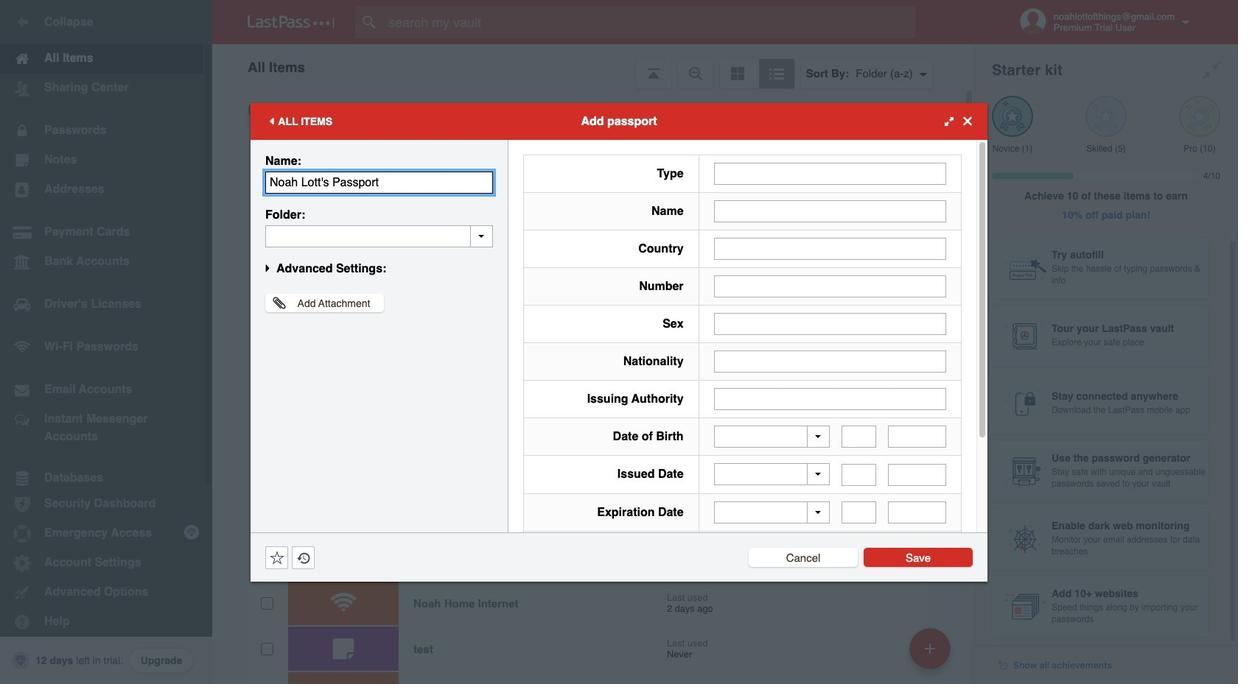 Task type: describe. For each thing, give the bounding box(es) containing it.
lastpass image
[[248, 15, 335, 29]]

new item navigation
[[904, 624, 960, 685]]



Task type: locate. For each thing, give the bounding box(es) containing it.
dialog
[[251, 103, 988, 639]]

vault options navigation
[[212, 44, 975, 88]]

Search search field
[[355, 6, 944, 38]]

search my vault text field
[[355, 6, 944, 38]]

main navigation navigation
[[0, 0, 212, 685]]

new item image
[[925, 644, 935, 654]]

None text field
[[714, 163, 946, 185], [714, 200, 946, 222], [265, 225, 493, 247], [714, 238, 946, 260], [714, 313, 946, 335], [714, 388, 946, 410], [888, 426, 946, 448], [842, 464, 877, 486], [888, 464, 946, 486], [842, 502, 877, 524], [714, 163, 946, 185], [714, 200, 946, 222], [265, 225, 493, 247], [714, 238, 946, 260], [714, 313, 946, 335], [714, 388, 946, 410], [888, 426, 946, 448], [842, 464, 877, 486], [888, 464, 946, 486], [842, 502, 877, 524]]

None text field
[[265, 171, 493, 194], [714, 275, 946, 297], [714, 351, 946, 373], [842, 426, 877, 448], [888, 502, 946, 524], [265, 171, 493, 194], [714, 275, 946, 297], [714, 351, 946, 373], [842, 426, 877, 448], [888, 502, 946, 524]]



